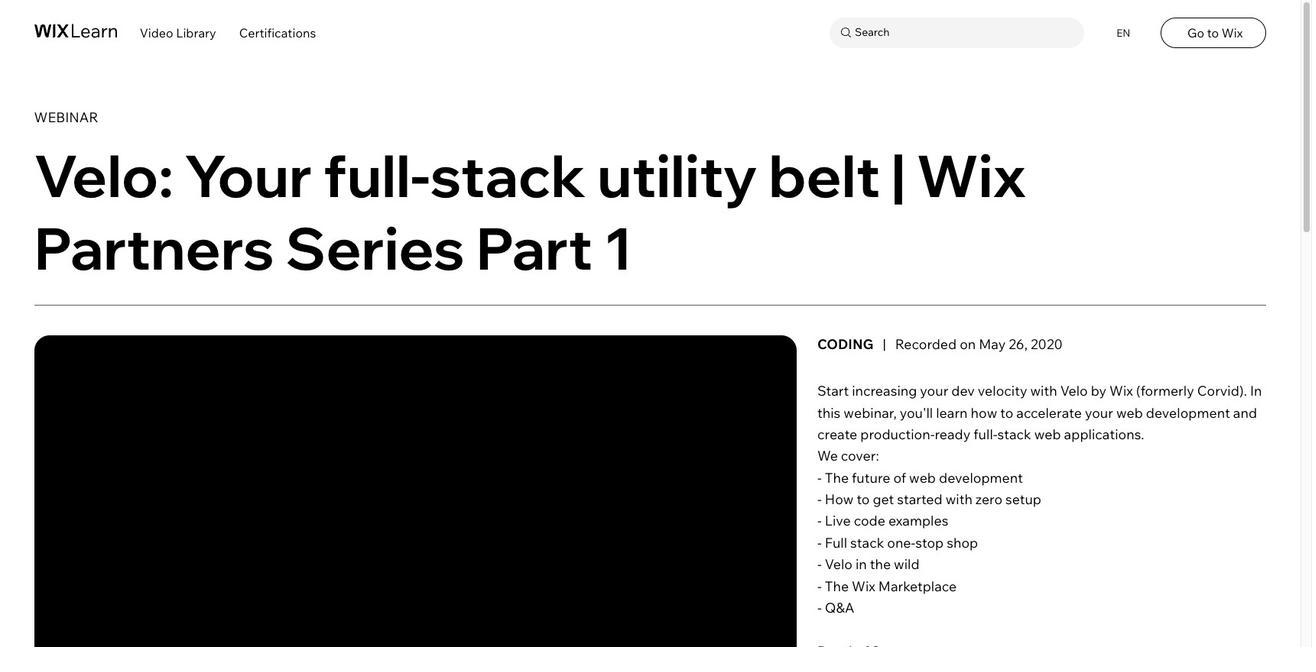 Task type: vqa. For each thing, say whether or not it's contained in the screenshot.
on
yes



Task type: locate. For each thing, give the bounding box(es) containing it.
full
[[825, 535, 848, 551]]

applications.
[[1065, 426, 1145, 443]]

0 vertical spatial your
[[921, 383, 949, 399]]

zero
[[976, 491, 1003, 508]]

partners
[[34, 212, 274, 285]]

2 vertical spatial web
[[910, 469, 936, 486]]

1 vertical spatial development
[[939, 469, 1024, 486]]

ready
[[935, 426, 971, 443]]

web
[[1117, 404, 1144, 421], [1035, 426, 1062, 443], [910, 469, 936, 486]]

1
[[604, 212, 632, 285]]

0 horizontal spatial web
[[910, 469, 936, 486]]

with up accelerate
[[1031, 383, 1058, 399]]

0 vertical spatial the
[[825, 469, 849, 486]]

the up q&a
[[825, 578, 849, 595]]

0 vertical spatial |
[[892, 139, 906, 212]]

full-
[[324, 139, 430, 212], [974, 426, 998, 443]]

1 horizontal spatial with
[[1031, 383, 1058, 399]]

| right belt
[[892, 139, 906, 212]]

1 horizontal spatial web
[[1035, 426, 1062, 443]]

your
[[921, 383, 949, 399], [1086, 404, 1114, 421]]

7 - from the top
[[818, 600, 822, 617]]

2 - from the top
[[818, 491, 822, 508]]

web up the applications.
[[1117, 404, 1144, 421]]

1 the from the top
[[825, 469, 849, 486]]

corvid).
[[1198, 383, 1248, 399]]

1 horizontal spatial to
[[1001, 404, 1014, 421]]

to down "velocity"
[[1001, 404, 1014, 421]]

1 horizontal spatial your
[[1086, 404, 1114, 421]]

|
[[892, 139, 906, 212], [883, 336, 886, 353]]

en button
[[1108, 17, 1138, 48]]

development up zero
[[939, 469, 1024, 486]]

video library link
[[140, 25, 216, 40]]

1 vertical spatial to
[[1001, 404, 1014, 421]]

web up started on the right
[[910, 469, 936, 486]]

coding
[[818, 336, 874, 353]]

0 horizontal spatial velo
[[825, 556, 853, 573]]

(formerly
[[1137, 383, 1195, 399]]

future
[[852, 469, 891, 486]]

0 horizontal spatial your
[[921, 383, 949, 399]]

your
[[185, 139, 312, 212]]

development
[[1147, 404, 1231, 421], [939, 469, 1024, 486]]

2 horizontal spatial to
[[1208, 25, 1220, 40]]

0 vertical spatial stack
[[430, 139, 586, 212]]

library
[[176, 25, 216, 40]]

may
[[979, 336, 1006, 353]]

cover:
[[841, 448, 880, 465]]

marketplace
[[879, 578, 957, 595]]

stop
[[916, 535, 944, 551]]

0 horizontal spatial with
[[946, 491, 973, 508]]

to
[[1208, 25, 1220, 40], [1001, 404, 1014, 421], [857, 491, 870, 508]]

| right the coding link
[[883, 336, 886, 353]]

2 the from the top
[[825, 578, 849, 595]]

web down accelerate
[[1035, 426, 1062, 443]]

2020
[[1031, 336, 1063, 353]]

webinar,
[[844, 404, 897, 421]]

1 horizontal spatial stack
[[851, 535, 885, 551]]

examples
[[889, 513, 949, 530]]

webinar
[[34, 108, 98, 125]]

with left zero
[[946, 491, 973, 508]]

the
[[825, 469, 849, 486], [825, 578, 849, 595]]

velo down full
[[825, 556, 853, 573]]

wix inside menu bar
[[1222, 25, 1243, 40]]

1 vertical spatial web
[[1035, 426, 1062, 443]]

0 vertical spatial to
[[1208, 25, 1220, 40]]

2 horizontal spatial web
[[1117, 404, 1144, 421]]

by
[[1092, 383, 1107, 399]]

1 horizontal spatial |
[[892, 139, 906, 212]]

go to wix link
[[1161, 17, 1267, 48]]

create
[[818, 426, 858, 443]]

coding link
[[818, 336, 874, 353]]

0 horizontal spatial stack
[[430, 139, 586, 212]]

stack
[[430, 139, 586, 212], [998, 426, 1032, 443], [851, 535, 885, 551]]

0 horizontal spatial full-
[[324, 139, 430, 212]]

your up the "learn"
[[921, 383, 949, 399]]

1 vertical spatial stack
[[998, 426, 1032, 443]]

your down by
[[1086, 404, 1114, 421]]

2 vertical spatial stack
[[851, 535, 885, 551]]

full- inside velo: your full-stack utility belt | wix partners series part 1
[[324, 139, 430, 212]]

video
[[140, 25, 173, 40]]

velo left by
[[1061, 383, 1088, 399]]

1 - from the top
[[818, 469, 822, 486]]

0 vertical spatial full-
[[324, 139, 430, 212]]

0 vertical spatial development
[[1147, 404, 1231, 421]]

q&a
[[825, 600, 855, 617]]

1 horizontal spatial full-
[[974, 426, 998, 443]]

and
[[1234, 404, 1258, 421]]

utility
[[598, 139, 758, 212]]

the up how
[[825, 469, 849, 486]]

to left get
[[857, 491, 870, 508]]

1 vertical spatial |
[[883, 336, 886, 353]]

velo
[[1061, 383, 1088, 399], [825, 556, 853, 573]]

go to wix
[[1188, 25, 1243, 40]]

you'll
[[900, 404, 934, 421]]

0 horizontal spatial |
[[883, 336, 886, 353]]

of
[[894, 469, 907, 486]]

production-
[[861, 426, 935, 443]]

0 vertical spatial velo
[[1061, 383, 1088, 399]]

1 vertical spatial the
[[825, 578, 849, 595]]

to right go
[[1208, 25, 1220, 40]]

2 vertical spatial to
[[857, 491, 870, 508]]

stack inside velo: your full-stack utility belt | wix partners series part 1
[[430, 139, 586, 212]]

code
[[854, 513, 886, 530]]

certifications link
[[239, 25, 316, 40]]

2 horizontal spatial stack
[[998, 426, 1032, 443]]

video library
[[140, 25, 216, 40]]

shop
[[947, 535, 979, 551]]

to inside menu bar
[[1208, 25, 1220, 40]]

-
[[818, 469, 822, 486], [818, 491, 822, 508], [818, 513, 822, 530], [818, 535, 822, 551], [818, 556, 822, 573], [818, 578, 822, 595], [818, 600, 822, 617]]

the
[[870, 556, 891, 573]]

with
[[1031, 383, 1058, 399], [946, 491, 973, 508]]

| inside velo: your full-stack utility belt | wix partners series part 1
[[892, 139, 906, 212]]

in
[[856, 556, 867, 573]]

1 vertical spatial velo
[[825, 556, 853, 573]]

0 horizontal spatial development
[[939, 469, 1024, 486]]

1 vertical spatial full-
[[974, 426, 998, 443]]

development down (formerly
[[1147, 404, 1231, 421]]

wix inside velo: your full-stack utility belt | wix partners series part 1
[[917, 139, 1027, 212]]

wix
[[1222, 25, 1243, 40], [917, 139, 1027, 212], [1110, 383, 1134, 399], [852, 578, 876, 595]]

menu bar
[[0, 0, 1301, 62]]



Task type: describe. For each thing, give the bounding box(es) containing it.
how
[[825, 491, 854, 508]]

recorded
[[896, 336, 957, 353]]

how
[[971, 404, 998, 421]]

Search text field
[[851, 23, 1081, 43]]

0 vertical spatial web
[[1117, 404, 1144, 421]]

start increasing your dev velocity with velo by wix (formerly corvid). in this webinar, you'll learn how to accelerate your web development and create production-ready full-stack web applications. we cover: - the future of web development - how to get started with zero setup - live code examples - full stack one-stop shop - velo in the wild - the wix marketplace - q&a
[[818, 383, 1263, 617]]

belt
[[769, 139, 881, 212]]

increasing
[[852, 383, 918, 399]]

wild
[[894, 556, 920, 573]]

accelerate
[[1017, 404, 1083, 421]]

series
[[286, 212, 465, 285]]

5 - from the top
[[818, 556, 822, 573]]

one-
[[888, 535, 916, 551]]

certifications
[[239, 25, 316, 40]]

1 vertical spatial your
[[1086, 404, 1114, 421]]

4 - from the top
[[818, 535, 822, 551]]

velo:
[[34, 139, 174, 212]]

go
[[1188, 25, 1205, 40]]

0 vertical spatial with
[[1031, 383, 1058, 399]]

6 - from the top
[[818, 578, 822, 595]]

3 - from the top
[[818, 513, 822, 530]]

full- inside 'start increasing your dev velocity with velo by wix (formerly corvid). in this webinar, you'll learn how to accelerate your web development and create production-ready full-stack web applications. we cover: - the future of web development - how to get started with zero setup - live code examples - full stack one-stop shop - velo in the wild - the wix marketplace - q&a'
[[974, 426, 998, 443]]

1 vertical spatial with
[[946, 491, 973, 508]]

this
[[818, 404, 841, 421]]

dev
[[952, 383, 975, 399]]

we
[[818, 448, 838, 465]]

coding |   recorded on may 26, 2020
[[818, 336, 1063, 353]]

velo: your full-stack utility belt | wix partners series part 1
[[34, 139, 1027, 285]]

get
[[873, 491, 894, 508]]

0 horizontal spatial to
[[857, 491, 870, 508]]

on
[[960, 336, 976, 353]]

en
[[1117, 27, 1131, 39]]

in
[[1251, 383, 1263, 399]]

1 horizontal spatial velo
[[1061, 383, 1088, 399]]

start
[[818, 383, 849, 399]]

learn
[[937, 404, 968, 421]]

menu bar containing video library
[[0, 0, 1301, 62]]

26,
[[1009, 336, 1028, 353]]

1 horizontal spatial development
[[1147, 404, 1231, 421]]

velocity
[[978, 383, 1028, 399]]

setup
[[1006, 491, 1042, 508]]

started
[[898, 491, 943, 508]]

live
[[825, 513, 851, 530]]

part
[[476, 212, 593, 285]]



